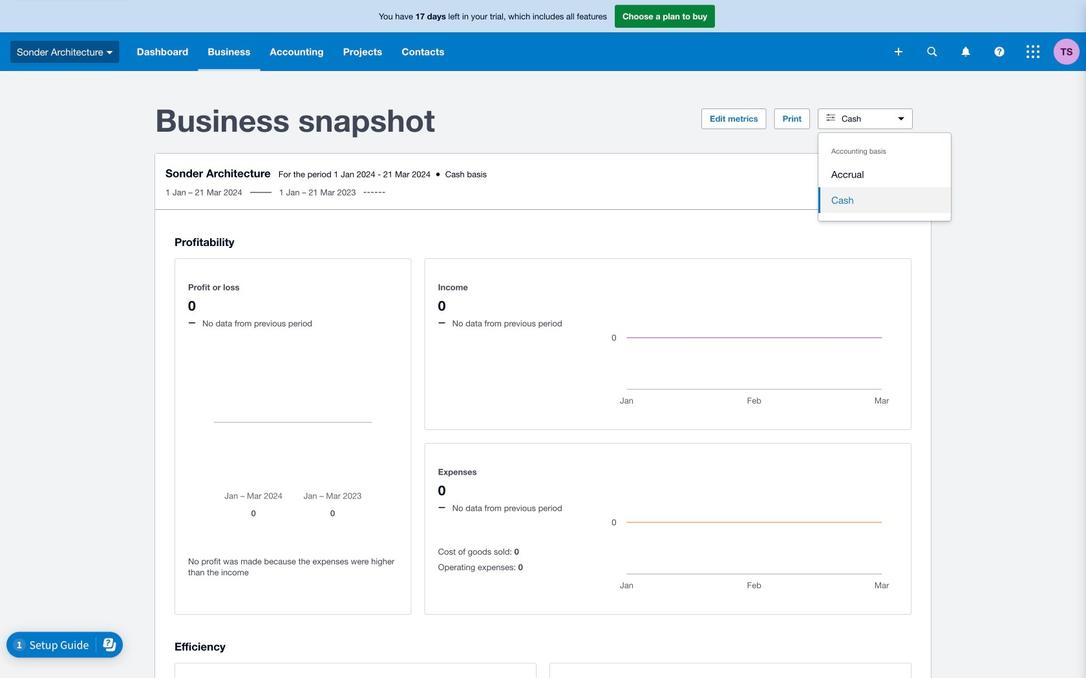 Task type: locate. For each thing, give the bounding box(es) containing it.
group
[[818, 133, 951, 221]]

svg image
[[1027, 45, 1039, 58], [895, 48, 902, 56]]

banner
[[0, 0, 1086, 71]]

svg image
[[927, 47, 937, 57], [962, 47, 970, 57], [995, 47, 1004, 57], [106, 51, 113, 54]]

None field
[[818, 133, 952, 222]]

0 horizontal spatial svg image
[[895, 48, 902, 56]]



Task type: vqa. For each thing, say whether or not it's contained in the screenshot.
field
yes



Task type: describe. For each thing, give the bounding box(es) containing it.
accounting basis list box
[[818, 133, 951, 221]]

1 horizontal spatial svg image
[[1027, 45, 1039, 58]]



